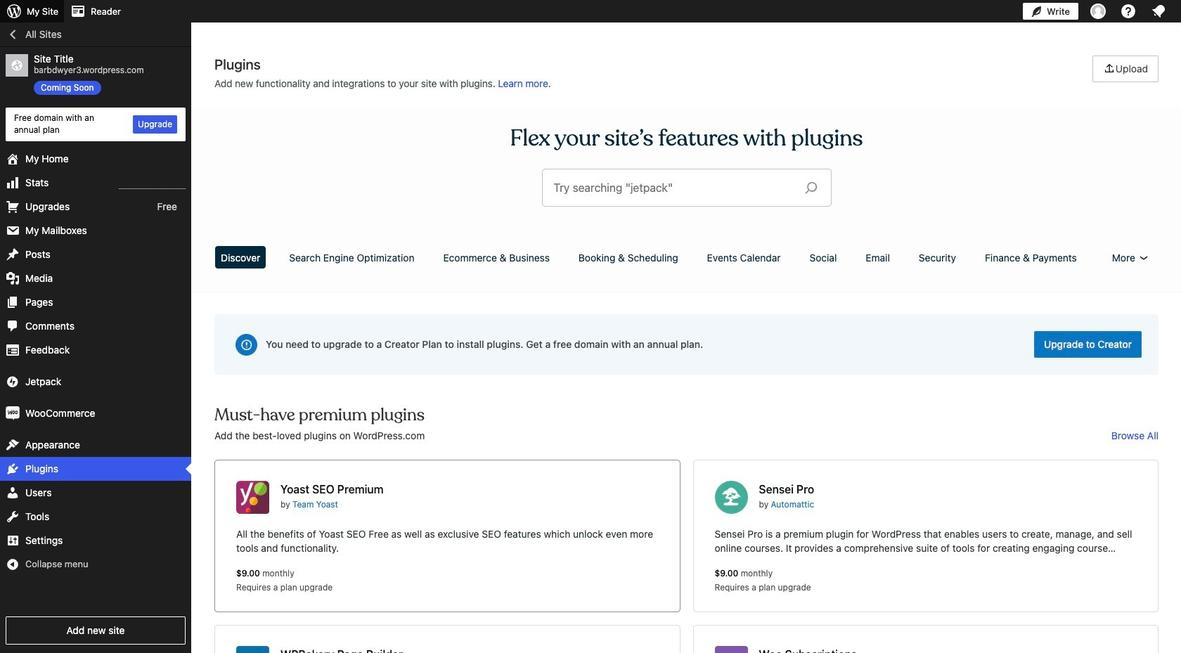 Task type: locate. For each thing, give the bounding box(es) containing it.
1 vertical spatial img image
[[6, 406, 20, 420]]

help image
[[1120, 3, 1137, 20]]

0 vertical spatial img image
[[6, 375, 20, 389]]

main content
[[210, 56, 1164, 653]]

2 img image from the top
[[6, 406, 20, 420]]

my profile image
[[1091, 4, 1106, 19]]

highest hourly views 0 image
[[119, 180, 186, 189]]

img image
[[6, 375, 20, 389], [6, 406, 20, 420]]

None search field
[[543, 169, 831, 206]]

plugin icon image
[[236, 481, 269, 514], [715, 481, 748, 514], [715, 646, 748, 653]]



Task type: vqa. For each thing, say whether or not it's contained in the screenshot.
img to the top
yes



Task type: describe. For each thing, give the bounding box(es) containing it.
Search search field
[[554, 169, 794, 206]]

manage your notifications image
[[1151, 3, 1167, 20]]

1 img image from the top
[[6, 375, 20, 389]]

open search image
[[794, 178, 829, 198]]



